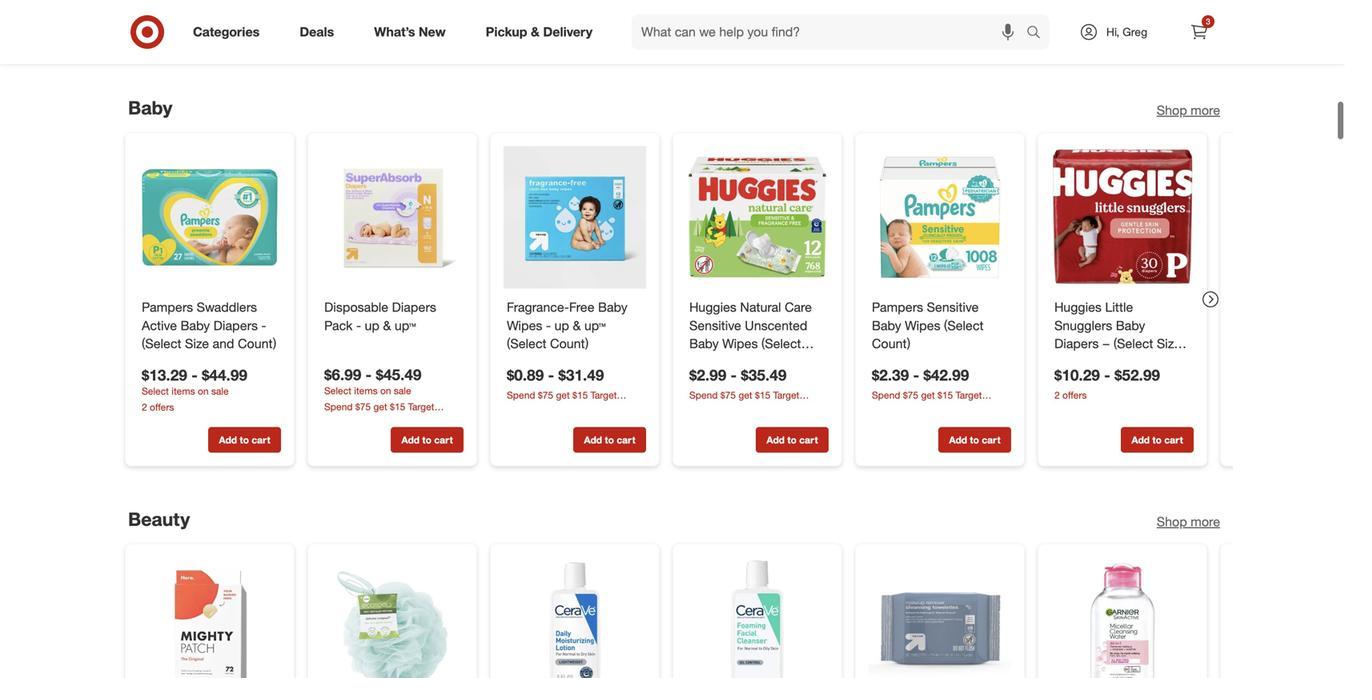 Task type: locate. For each thing, give the bounding box(es) containing it.
deals link
[[286, 14, 354, 50]]

–
[[1103, 336, 1111, 352]]

2 horizontal spatial wipes
[[905, 318, 941, 334]]

2 sale from the left
[[211, 385, 229, 397]]

size
[[185, 336, 209, 352], [1157, 336, 1181, 352]]

(select up the $0.89
[[507, 336, 547, 352]]

count) up $31.49
[[550, 336, 589, 352]]

2 shop from the top
[[1157, 514, 1188, 530]]

huggies natural care sensitive unscented baby wipes (select count) image
[[687, 146, 829, 289], [687, 146, 829, 289]]

size inside "pampers swaddlers active baby diapers - (select size and count)"
[[185, 336, 209, 352]]

pampers up active on the left top
[[142, 300, 193, 315]]

0 horizontal spatial size
[[185, 336, 209, 352]]

2 more from the top
[[1191, 514, 1221, 530]]

to
[[240, 23, 249, 35], [422, 23, 432, 35], [605, 23, 614, 35], [788, 23, 797, 35], [1153, 23, 1162, 35], [240, 434, 249, 446], [422, 434, 432, 446], [605, 434, 614, 446], [788, 434, 797, 446], [970, 434, 980, 446], [1153, 434, 1162, 446]]

0 vertical spatial diapers
[[392, 300, 436, 315]]

& down disposable
[[383, 318, 391, 334]]

garnier skinactive micellar cleansing water all-in-1 makeup remover & cleanser image
[[1052, 558, 1194, 678], [1052, 558, 1194, 678]]

up
[[365, 318, 380, 334], [555, 318, 569, 334]]

diapers down swaddlers
[[214, 318, 258, 334]]

1 horizontal spatial size
[[1157, 336, 1181, 352]]

what's
[[374, 24, 415, 40]]

2 pampers from the left
[[872, 300, 924, 315]]

1 horizontal spatial 2
[[1055, 389, 1060, 401]]

up™ up $45.49
[[395, 318, 416, 334]]

wipes down fragrance- on the left top of page
[[507, 318, 543, 334]]

0 horizontal spatial and
[[213, 336, 234, 352]]

size inside huggies little snugglers baby diapers – (select size and count) $10.29 - $52.99 2 offers
[[1157, 336, 1181, 352]]

hi, greg
[[1107, 25, 1148, 39]]

beauty
[[128, 508, 190, 531]]

(select inside the huggies natural care sensitive unscented baby wipes (select count)
[[762, 336, 802, 352]]

- inside $13.29 - $44.99 select items on sale 2 offers
[[192, 366, 198, 385]]

wipes inside pampers sensitive baby wipes (select count)
[[905, 318, 941, 334]]

1 horizontal spatial select
[[324, 385, 352, 397]]

items down $13.29
[[172, 385, 195, 397]]

pampers swaddlers active baby diapers - (select size and count) image
[[139, 146, 281, 289], [139, 146, 281, 289]]

2 huggies from the left
[[1055, 300, 1102, 315]]

1 up™ from the left
[[395, 318, 416, 334]]

2
[[1055, 389, 1060, 401], [142, 401, 147, 413]]

1 horizontal spatial offers
[[1063, 389, 1087, 401]]

pampers sensitive baby wipes (select count) image
[[869, 146, 1012, 289], [869, 146, 1012, 289]]

0 vertical spatial shop more
[[1157, 103, 1221, 118]]

on down $45.49
[[380, 385, 391, 397]]

wipes inside fragrance-free baby wipes - up & up™ (select count)
[[507, 318, 543, 334]]

sale
[[394, 385, 411, 397], [211, 385, 229, 397]]

diapers down snugglers
[[1055, 336, 1099, 352]]

1 horizontal spatial and
[[1055, 354, 1077, 370]]

count) up $44.99
[[238, 336, 277, 352]]

and up $44.99
[[213, 336, 234, 352]]

up down free on the left of the page
[[555, 318, 569, 334]]

fragrance-free baby wipes - up & up™ (select count) link
[[507, 298, 643, 353]]

wipes inside the huggies natural care sensitive unscented baby wipes (select count)
[[723, 336, 758, 352]]

$2.99
[[690, 366, 727, 385]]

delivery
[[543, 24, 593, 40]]

sensitive inside the huggies natural care sensitive unscented baby wipes (select count)
[[690, 318, 742, 334]]

$35.49
[[741, 366, 787, 385]]

offers inside huggies little snugglers baby diapers – (select size and count) $10.29 - $52.99 2 offers
[[1063, 389, 1087, 401]]

up inside disposable diapers pack - up & up™
[[365, 318, 380, 334]]

count) inside "pampers swaddlers active baby diapers - (select size and count)"
[[238, 336, 277, 352]]

huggies up snugglers
[[1055, 300, 1102, 315]]

add
[[219, 23, 237, 35], [402, 23, 420, 35], [584, 23, 602, 35], [767, 23, 785, 35], [1132, 23, 1150, 35], [219, 434, 237, 446], [402, 434, 420, 446], [584, 434, 602, 446], [767, 434, 785, 446], [950, 434, 968, 446], [1132, 434, 1150, 446]]

items
[[354, 385, 378, 397], [172, 385, 195, 397]]

more
[[1191, 103, 1221, 118], [1191, 514, 1221, 530]]

pampers inside pampers sensitive baby wipes (select count)
[[872, 300, 924, 315]]

size for pampers swaddlers active baby diapers - (select size and count)
[[185, 336, 209, 352]]

shop
[[1157, 103, 1188, 118], [1157, 514, 1188, 530]]

offers
[[1063, 389, 1087, 401], [150, 401, 174, 413]]

1 horizontal spatial pampers
[[872, 300, 924, 315]]

baby inside the huggies natural care sensitive unscented baby wipes (select count)
[[690, 336, 719, 352]]

2 inside $13.29 - $44.99 select items on sale 2 offers
[[142, 401, 147, 413]]

0 horizontal spatial diapers
[[214, 318, 258, 334]]

1 vertical spatial more
[[1191, 514, 1221, 530]]

2 size from the left
[[1157, 336, 1181, 352]]

count) inside huggies little snugglers baby diapers – (select size and count) $10.29 - $52.99 2 offers
[[1080, 354, 1119, 370]]

items inside the $6.99 - $45.49 select items on sale
[[354, 385, 378, 397]]

2 horizontal spatial diapers
[[1055, 336, 1099, 352]]

1 horizontal spatial sale
[[394, 385, 411, 397]]

shop more for beauty
[[1157, 514, 1221, 530]]

huggies for huggies little snugglers baby diapers – (select size and count) $10.29 - $52.99 2 offers
[[1055, 300, 1102, 315]]

$31.49
[[559, 366, 604, 385]]

count) inside the huggies natural care sensitive unscented baby wipes (select count)
[[690, 354, 728, 370]]

add to cart button
[[208, 16, 281, 41], [391, 16, 464, 41], [574, 16, 646, 41], [756, 16, 829, 41], [1121, 16, 1194, 41], [208, 427, 281, 453], [391, 427, 464, 453], [574, 427, 646, 453], [756, 427, 829, 453], [939, 427, 1012, 453], [1121, 427, 1194, 453]]

- down disposable
[[356, 318, 361, 334]]

offers down $13.29
[[150, 401, 174, 413]]

offers down $10.29
[[1063, 389, 1087, 401]]

active
[[142, 318, 177, 334]]

0 horizontal spatial &
[[383, 318, 391, 334]]

0 horizontal spatial on
[[198, 385, 209, 397]]

0 horizontal spatial sensitive
[[690, 318, 742, 334]]

and inside huggies little snugglers baby diapers – (select size and count) $10.29 - $52.99 2 offers
[[1055, 354, 1077, 370]]

2 down $10.29
[[1055, 389, 1060, 401]]

2 inside huggies little snugglers baby diapers – (select size and count) $10.29 - $52.99 2 offers
[[1055, 389, 1060, 401]]

sensitive
[[927, 300, 979, 315], [690, 318, 742, 334]]

huggies
[[690, 300, 737, 315], [1055, 300, 1102, 315]]

- inside the $6.99 - $45.49 select items on sale
[[366, 366, 372, 384]]

$0.89 - $31.49
[[507, 366, 604, 385]]

huggies natural care sensitive unscented baby wipes (select count) link
[[690, 298, 826, 370]]

1 sale from the left
[[394, 385, 411, 397]]

1 shop more from the top
[[1157, 103, 1221, 118]]

sensitive down natural at right
[[690, 318, 742, 334]]

1 up from the left
[[365, 318, 380, 334]]

categories
[[193, 24, 260, 40]]

0 horizontal spatial pampers
[[142, 300, 193, 315]]

$10.29
[[1055, 366, 1101, 385]]

sensitive up the $42.99
[[927, 300, 979, 315]]

(select
[[944, 318, 984, 334], [142, 336, 182, 352], [507, 336, 547, 352], [762, 336, 802, 352], [1114, 336, 1154, 352]]

1 vertical spatial shop
[[1157, 514, 1188, 530]]

add to cart
[[219, 23, 270, 35], [402, 23, 453, 35], [584, 23, 636, 35], [767, 23, 818, 35], [1132, 23, 1184, 35], [219, 434, 270, 446], [402, 434, 453, 446], [584, 434, 636, 446], [767, 434, 818, 446], [950, 434, 1001, 446], [1132, 434, 1184, 446]]

- right $2.39
[[914, 366, 920, 385]]

0 vertical spatial shop more button
[[1157, 101, 1221, 120]]

$6.99
[[324, 366, 361, 384]]

0 horizontal spatial wipes
[[507, 318, 543, 334]]

baby inside fragrance-free baby wipes - up & up™ (select count)
[[598, 300, 628, 315]]

ecotools delicate ecopouf loofah image
[[321, 558, 464, 678], [321, 558, 464, 678]]

care
[[785, 300, 812, 315]]

-
[[261, 318, 266, 334], [356, 318, 361, 334], [546, 318, 551, 334], [366, 366, 372, 384], [192, 366, 198, 385], [548, 366, 555, 385], [731, 366, 737, 385], [914, 366, 920, 385], [1105, 366, 1111, 385]]

1 vertical spatial shop more
[[1157, 514, 1221, 530]]

huggies left natural at right
[[690, 300, 737, 315]]

items inside $13.29 - $44.99 select items on sale 2 offers
[[172, 385, 195, 397]]

0 vertical spatial sensitive
[[927, 300, 979, 315]]

count) down –
[[1080, 354, 1119, 370]]

- inside fragrance-free baby wipes - up & up™ (select count)
[[546, 318, 551, 334]]

diapers for huggies little snugglers baby diapers – (select size and count) $10.29 - $52.99 2 offers
[[1055, 336, 1099, 352]]

diapers right disposable
[[392, 300, 436, 315]]

(select down active on the left top
[[142, 336, 182, 352]]

count)
[[238, 336, 277, 352], [550, 336, 589, 352], [872, 336, 911, 352], [690, 354, 728, 370], [1080, 354, 1119, 370]]

size for huggies little snugglers baby diapers – (select size and count) $10.29 - $52.99 2 offers
[[1157, 336, 1181, 352]]

huggies little snugglers baby diapers – (select size and count) link
[[1055, 298, 1191, 370]]

shop more
[[1157, 103, 1221, 118], [1157, 514, 1221, 530]]

deals
[[300, 24, 334, 40]]

count) up $2.39
[[872, 336, 911, 352]]

wipes up $2.99 - $35.49
[[723, 336, 758, 352]]

0 vertical spatial more
[[1191, 103, 1221, 118]]

2 vertical spatial diapers
[[1055, 336, 1099, 352]]

natural
[[740, 300, 782, 315]]

select inside the $6.99 - $45.49 select items on sale
[[324, 385, 352, 397]]

diapers for pampers swaddlers active baby diapers - (select size and count)
[[214, 318, 258, 334]]

baby inside "pampers swaddlers active baby diapers - (select size and count)"
[[181, 318, 210, 334]]

disposable diapers pack - up & up™ link
[[324, 298, 461, 335]]

and down snugglers
[[1055, 354, 1077, 370]]

1 on from the left
[[380, 385, 391, 397]]

1 pampers from the left
[[142, 300, 193, 315]]

count) left $35.49
[[690, 354, 728, 370]]

1 shop more button from the top
[[1157, 101, 1221, 120]]

2 shop more button from the top
[[1157, 513, 1221, 531]]

0 vertical spatial shop
[[1157, 103, 1188, 118]]

0 horizontal spatial 2
[[142, 401, 147, 413]]

0 horizontal spatial offers
[[150, 401, 174, 413]]

$2.99 - $35.49
[[690, 366, 787, 385]]

1 horizontal spatial wipes
[[723, 336, 758, 352]]

sale inside the $6.99 - $45.49 select items on sale
[[394, 385, 411, 397]]

1 vertical spatial sensitive
[[690, 318, 742, 334]]

diapers inside huggies little snugglers baby diapers – (select size and count) $10.29 - $52.99 2 offers
[[1055, 336, 1099, 352]]

1 shop from the top
[[1157, 103, 1188, 118]]

pickup & delivery
[[486, 24, 593, 40]]

wipes
[[507, 318, 543, 334], [905, 318, 941, 334], [723, 336, 758, 352]]

snugglers
[[1055, 318, 1113, 334]]

& down free on the left of the page
[[573, 318, 581, 334]]

1 horizontal spatial up™
[[585, 318, 606, 334]]

$0.89
[[507, 366, 544, 385]]

huggies natural care sensitive unscented baby wipes (select count)
[[690, 300, 812, 370]]

1 select from the left
[[324, 385, 352, 397]]

size up $44.99
[[185, 336, 209, 352]]

fragrance-free baby wipes - up & up™ (select count) image
[[504, 146, 646, 289], [504, 146, 646, 289]]

2 up™ from the left
[[585, 318, 606, 334]]

on inside the $6.99 - $45.49 select items on sale
[[380, 385, 391, 397]]

0 horizontal spatial items
[[172, 385, 195, 397]]

shop more button
[[1157, 101, 1221, 120], [1157, 513, 1221, 531]]

huggies inside huggies little snugglers baby diapers – (select size and count) $10.29 - $52.99 2 offers
[[1055, 300, 1102, 315]]

disposable diapers pack - up & up™ image
[[321, 146, 464, 289], [321, 146, 464, 289]]

select down $6.99
[[324, 385, 352, 397]]

0 horizontal spatial select
[[142, 385, 169, 397]]

on inside $13.29 - $44.99 select items on sale 2 offers
[[198, 385, 209, 397]]

(select inside pampers sensitive baby wipes (select count)
[[944, 318, 984, 334]]

0 horizontal spatial up™
[[395, 318, 416, 334]]

makeup remover facial wipes - up & up™ image
[[869, 558, 1012, 678], [869, 558, 1012, 678]]

(select up the $42.99
[[944, 318, 984, 334]]

2 up from the left
[[555, 318, 569, 334]]

2 items from the left
[[172, 385, 195, 397]]

- left $52.99
[[1105, 366, 1111, 385]]

1 vertical spatial shop more button
[[1157, 513, 1221, 531]]

1 horizontal spatial on
[[380, 385, 391, 397]]

unscented
[[745, 318, 808, 334]]

1 horizontal spatial huggies
[[1055, 300, 1102, 315]]

hero cosmetics mighty patch original acne pimple patches image
[[139, 558, 281, 678], [139, 558, 281, 678]]

shop more button for beauty
[[1157, 513, 1221, 531]]

2 shop more from the top
[[1157, 514, 1221, 530]]

on for $44.99
[[198, 385, 209, 397]]

huggies little snugglers baby diapers – (select size and count) image
[[1052, 146, 1194, 289], [1052, 146, 1194, 289]]

- right $13.29
[[192, 366, 198, 385]]

- right $6.99
[[366, 366, 372, 384]]

pampers
[[142, 300, 193, 315], [872, 300, 924, 315]]

1 items from the left
[[354, 385, 378, 397]]

1 horizontal spatial sensitive
[[927, 300, 979, 315]]

(select right –
[[1114, 336, 1154, 352]]

on down $44.99
[[198, 385, 209, 397]]

&
[[531, 24, 540, 40], [383, 318, 391, 334], [573, 318, 581, 334]]

diapers inside "pampers swaddlers active baby diapers - (select size and count)"
[[214, 318, 258, 334]]

what's new link
[[361, 14, 466, 50]]

2 horizontal spatial &
[[573, 318, 581, 334]]

2 down $13.29
[[142, 401, 147, 413]]

cart
[[252, 23, 270, 35], [434, 23, 453, 35], [617, 23, 636, 35], [800, 23, 818, 35], [1165, 23, 1184, 35], [252, 434, 270, 446], [434, 434, 453, 446], [617, 434, 636, 446], [800, 434, 818, 446], [982, 434, 1001, 446], [1165, 434, 1184, 446]]

2 on from the left
[[198, 385, 209, 397]]

fragrance-free baby wipes - up & up™ (select count)
[[507, 300, 628, 352]]

up™ down free on the left of the page
[[585, 318, 606, 334]]

free
[[569, 300, 595, 315]]

1 vertical spatial and
[[1055, 354, 1077, 370]]

& right the pickup
[[531, 24, 540, 40]]

diapers inside disposable diapers pack - up & up™
[[392, 300, 436, 315]]

3
[[1207, 16, 1211, 26]]

sale inside $13.29 - $44.99 select items on sale 2 offers
[[211, 385, 229, 397]]

up™
[[395, 318, 416, 334], [585, 318, 606, 334]]

baby
[[128, 97, 172, 119], [598, 300, 628, 315], [181, 318, 210, 334], [872, 318, 902, 334], [1116, 318, 1146, 334], [690, 336, 719, 352]]

count) inside fragrance-free baby wipes - up & up™ (select count)
[[550, 336, 589, 352]]

- left pack
[[261, 318, 266, 334]]

3 link
[[1182, 14, 1218, 50]]

on
[[380, 385, 391, 397], [198, 385, 209, 397]]

(select down unscented
[[762, 336, 802, 352]]

swaddlers
[[197, 300, 257, 315]]

0 vertical spatial and
[[213, 336, 234, 352]]

1 horizontal spatial up
[[555, 318, 569, 334]]

sale down $44.99
[[211, 385, 229, 397]]

shop for beauty
[[1157, 514, 1188, 530]]

What can we help you find? suggestions appear below search field
[[632, 14, 1031, 50]]

2 select from the left
[[142, 385, 169, 397]]

1 vertical spatial diapers
[[214, 318, 258, 334]]

up down disposable
[[365, 318, 380, 334]]

fragrance-
[[507, 300, 569, 315]]

wipes up $2.39 - $42.99
[[905, 318, 941, 334]]

items down $6.99
[[354, 385, 378, 397]]

0 horizontal spatial sale
[[211, 385, 229, 397]]

and inside "pampers swaddlers active baby diapers - (select size and count)"
[[213, 336, 234, 352]]

huggies inside the huggies natural care sensitive unscented baby wipes (select count)
[[690, 300, 737, 315]]

cerave foaming face wash, facial cleanser for normal to oily skin image
[[687, 558, 829, 678], [687, 558, 829, 678]]

pampers up $2.39
[[872, 300, 924, 315]]

- down fragrance- on the left top of page
[[546, 318, 551, 334]]

1 more from the top
[[1191, 103, 1221, 118]]

size up $52.99
[[1157, 336, 1181, 352]]

diapers
[[392, 300, 436, 315], [214, 318, 258, 334], [1055, 336, 1099, 352]]

disposable diapers pack - up & up™
[[324, 300, 436, 334]]

and
[[213, 336, 234, 352], [1055, 354, 1077, 370]]

select down $13.29
[[142, 385, 169, 397]]

1 huggies from the left
[[690, 300, 737, 315]]

1 size from the left
[[185, 336, 209, 352]]

select inside $13.29 - $44.99 select items on sale 2 offers
[[142, 385, 169, 397]]

0 horizontal spatial huggies
[[690, 300, 737, 315]]

1 horizontal spatial items
[[354, 385, 378, 397]]

1 horizontal spatial diapers
[[392, 300, 436, 315]]

0 horizontal spatial up
[[365, 318, 380, 334]]

$52.99
[[1115, 366, 1161, 385]]

more for baby
[[1191, 103, 1221, 118]]

shop more for baby
[[1157, 103, 1221, 118]]

sale down $45.49
[[394, 385, 411, 397]]

$2.39 - $42.99
[[872, 366, 970, 385]]

select
[[324, 385, 352, 397], [142, 385, 169, 397]]

pampers inside "pampers swaddlers active baby diapers - (select size and count)"
[[142, 300, 193, 315]]

cerave daily face and body moisturizing lotion for normal to dry skin - fragrance free image
[[504, 558, 646, 678], [504, 558, 646, 678]]



Task type: vqa. For each thing, say whether or not it's contained in the screenshot.
Valley
no



Task type: describe. For each thing, give the bounding box(es) containing it.
huggies little snugglers baby diapers – (select size and count) $10.29 - $52.99 2 offers
[[1055, 300, 1181, 401]]

- right the $0.89
[[548, 366, 555, 385]]

$2.39
[[872, 366, 909, 385]]

(select inside huggies little snugglers baby diapers – (select size and count) $10.29 - $52.99 2 offers
[[1114, 336, 1154, 352]]

offers inside $13.29 - $44.99 select items on sale 2 offers
[[150, 401, 174, 413]]

count) for fragrance-free baby wipes - up & up™ (select count)
[[550, 336, 589, 352]]

& inside fragrance-free baby wipes - up & up™ (select count)
[[573, 318, 581, 334]]

pampers for baby
[[872, 300, 924, 315]]

$42.99
[[924, 366, 970, 385]]

and for pampers swaddlers active baby diapers - (select size and count)
[[213, 336, 234, 352]]

& inside disposable diapers pack - up & up™
[[383, 318, 391, 334]]

up inside fragrance-free baby wipes - up & up™ (select count)
[[555, 318, 569, 334]]

sensitive inside pampers sensitive baby wipes (select count)
[[927, 300, 979, 315]]

pampers for active
[[142, 300, 193, 315]]

categories link
[[179, 14, 280, 50]]

hi,
[[1107, 25, 1120, 39]]

count) for pampers swaddlers active baby diapers - (select size and count)
[[238, 336, 277, 352]]

new
[[419, 24, 446, 40]]

(select inside fragrance-free baby wipes - up & up™ (select count)
[[507, 336, 547, 352]]

pickup & delivery link
[[472, 14, 613, 50]]

greg
[[1123, 25, 1148, 39]]

pampers swaddlers active baby diapers - (select size and count) link
[[142, 298, 278, 353]]

wipes for $2.39
[[905, 318, 941, 334]]

- inside huggies little snugglers baby diapers – (select size and count) $10.29 - $52.99 2 offers
[[1105, 366, 1111, 385]]

items for $13.29
[[172, 385, 195, 397]]

and for huggies little snugglers baby diapers – (select size and count) $10.29 - $52.99 2 offers
[[1055, 354, 1077, 370]]

more for beauty
[[1191, 514, 1221, 530]]

pampers sensitive baby wipes (select count)
[[872, 300, 984, 352]]

- inside "pampers swaddlers active baby diapers - (select size and count)"
[[261, 318, 266, 334]]

count) for huggies little snugglers baby diapers – (select size and count) $10.29 - $52.99 2 offers
[[1080, 354, 1119, 370]]

$44.99
[[202, 366, 247, 385]]

$13.29 - $44.99 select items on sale 2 offers
[[142, 366, 247, 413]]

select for $13.29
[[142, 385, 169, 397]]

$45.49
[[376, 366, 422, 384]]

pickup
[[486, 24, 528, 40]]

what's new
[[374, 24, 446, 40]]

- right $2.99
[[731, 366, 737, 385]]

select for $6.99
[[324, 385, 352, 397]]

huggies for huggies natural care sensitive unscented baby wipes (select count)
[[690, 300, 737, 315]]

$13.29
[[142, 366, 187, 385]]

baby inside huggies little snugglers baby diapers – (select size and count) $10.29 - $52.99 2 offers
[[1116, 318, 1146, 334]]

wipes for $0.89
[[507, 318, 543, 334]]

up™ inside disposable diapers pack - up & up™
[[395, 318, 416, 334]]

pampers swaddlers active baby diapers - (select size and count)
[[142, 300, 277, 352]]

1 horizontal spatial &
[[531, 24, 540, 40]]

search button
[[1020, 14, 1058, 53]]

sale for $44.99
[[211, 385, 229, 397]]

pampers sensitive baby wipes (select count) link
[[872, 298, 1009, 353]]

count) inside pampers sensitive baby wipes (select count)
[[872, 336, 911, 352]]

(select inside "pampers swaddlers active baby diapers - (select size and count)"
[[142, 336, 182, 352]]

pack
[[324, 318, 353, 334]]

baby inside pampers sensitive baby wipes (select count)
[[872, 318, 902, 334]]

$6.99 - $45.49 select items on sale
[[324, 366, 422, 397]]

- inside disposable diapers pack - up & up™
[[356, 318, 361, 334]]

disposable
[[324, 300, 389, 315]]

sale for $45.49
[[394, 385, 411, 397]]

up™ inside fragrance-free baby wipes - up & up™ (select count)
[[585, 318, 606, 334]]

shop more button for baby
[[1157, 101, 1221, 120]]

on for $45.49
[[380, 385, 391, 397]]

search
[[1020, 26, 1058, 41]]

items for $6.99
[[354, 385, 378, 397]]

little
[[1106, 300, 1134, 315]]

shop for baby
[[1157, 103, 1188, 118]]



